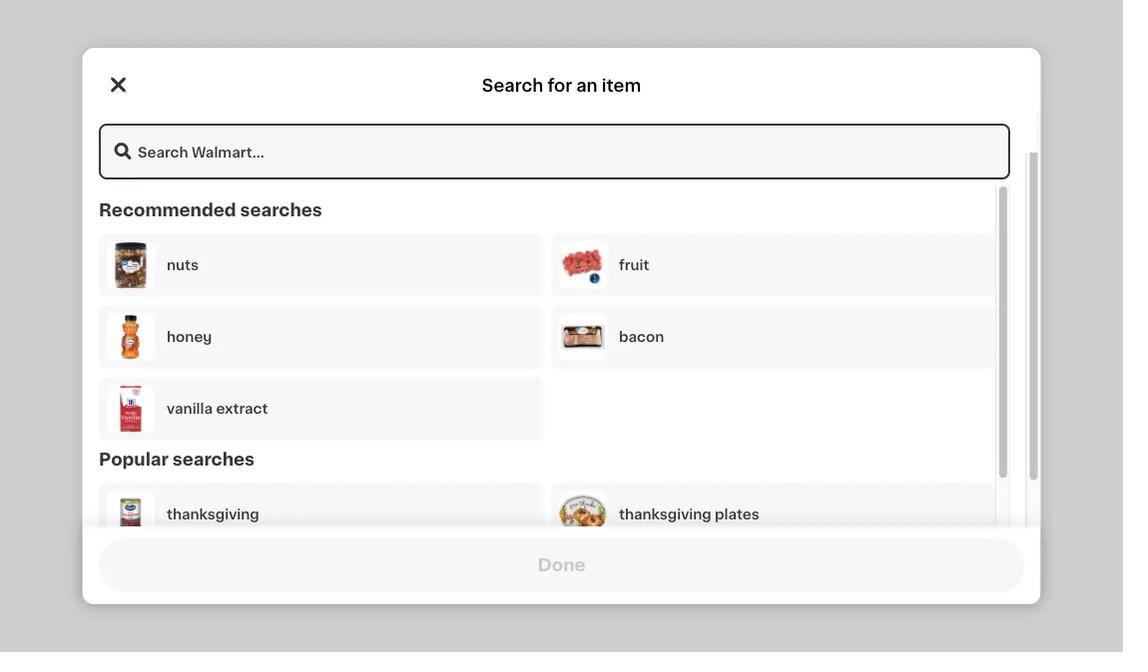 Task type: vqa. For each thing, say whether or not it's contained in the screenshot.
the searches
yes



Task type: describe. For each thing, give the bounding box(es) containing it.
searches for recommended searches
[[240, 202, 322, 219]]

recommended searches group
[[98, 200, 995, 449]]

thanksgiving plates link
[[559, 491, 987, 539]]

dialog containing search for an item
[[82, 48, 1041, 653]]

extract
[[216, 402, 267, 416]]

bacon image
[[559, 313, 606, 361]]

recommended
[[98, 202, 236, 219]]

search for an item
[[482, 77, 641, 94]]

bacon link
[[559, 313, 987, 361]]

search list box for popular searches
[[98, 483, 995, 653]]

Search Walmart... field
[[98, 124, 1010, 180]]

item
[[602, 77, 641, 94]]

plates
[[714, 508, 759, 522]]

nuts image
[[106, 242, 154, 290]]

bacon
[[618, 330, 664, 344]]

fruit
[[618, 259, 649, 273]]

searches for popular searches
[[172, 452, 254, 469]]

for
[[547, 77, 572, 94]]

popular searches
[[98, 452, 254, 469]]

vanilla extract link
[[106, 385, 535, 433]]

recommended searches
[[98, 202, 322, 219]]

search list box for recommended searches
[[98, 234, 995, 449]]

fruit link
[[559, 242, 987, 290]]



Task type: locate. For each thing, give the bounding box(es) containing it.
popular searches group
[[98, 449, 995, 653]]

1 horizontal spatial thanksgiving
[[618, 508, 711, 522]]

thanksgiving for thanksgiving plates
[[618, 508, 711, 522]]

search list box containing recommended searches
[[98, 200, 995, 653]]

fruit image
[[559, 242, 606, 290]]

1 thanksgiving from the left
[[166, 508, 259, 522]]

dialog
[[82, 48, 1041, 653]]

searches up nuts link
[[240, 202, 322, 219]]

2 thanksgiving from the left
[[618, 508, 711, 522]]

None search field
[[98, 124, 1010, 180]]

vanilla extract
[[166, 402, 267, 416]]

an
[[576, 77, 598, 94]]

thanksgiving plates
[[618, 508, 759, 522]]

vanilla extract image
[[106, 385, 154, 433]]

vanilla
[[166, 402, 212, 416]]

search
[[482, 77, 543, 94]]

honey image
[[106, 313, 154, 361]]

thanksgiving plates image
[[559, 491, 606, 539]]

honey link
[[106, 313, 535, 361]]

searches down vanilla extract
[[172, 452, 254, 469]]

0 vertical spatial searches
[[240, 202, 322, 219]]

nuts
[[166, 259, 198, 273]]

popular
[[98, 452, 168, 469]]

thanksgiving down popular searches
[[166, 508, 259, 522]]

honey
[[166, 330, 212, 344]]

nuts link
[[106, 242, 535, 290]]

search list box
[[98, 200, 995, 653], [98, 234, 995, 449], [98, 483, 995, 653]]

searches
[[240, 202, 322, 219], [172, 452, 254, 469]]

thanksgiving
[[166, 508, 259, 522], [618, 508, 711, 522]]

search list box containing nuts
[[98, 234, 995, 449]]

3 search list box from the top
[[98, 483, 995, 653]]

1 search list box from the top
[[98, 200, 995, 653]]

none search field inside dialog
[[98, 124, 1010, 180]]

thanksgiving image
[[106, 491, 154, 539]]

thanksgiving for thanksgiving
[[166, 508, 259, 522]]

thanksgiving link
[[106, 491, 535, 539]]

1 vertical spatial searches
[[172, 452, 254, 469]]

0 horizontal spatial thanksgiving
[[166, 508, 259, 522]]

thanksgiving left plates
[[618, 508, 711, 522]]

2 search list box from the top
[[98, 234, 995, 449]]

search list box containing thanksgiving
[[98, 483, 995, 653]]



